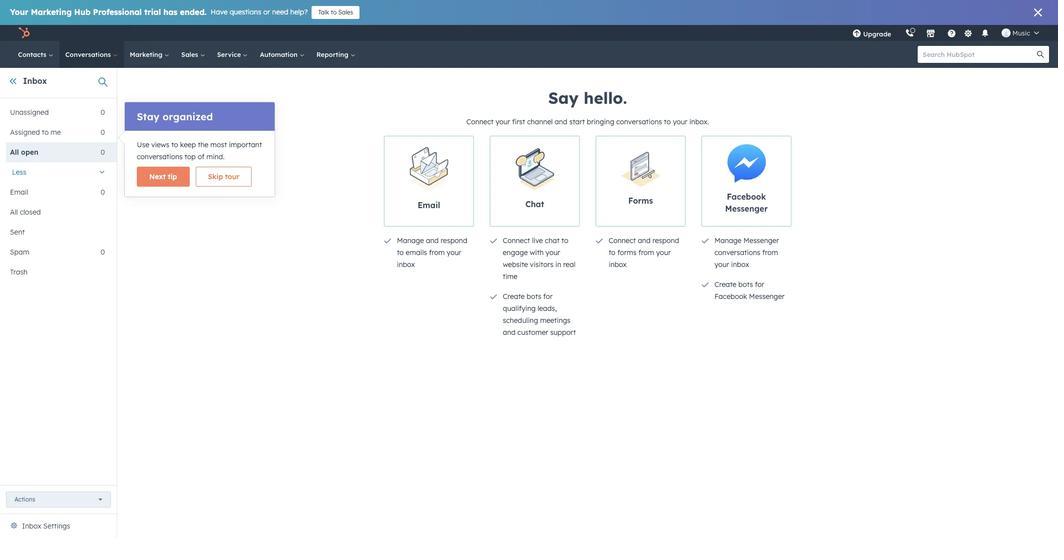 Task type: vqa. For each thing, say whether or not it's contained in the screenshot.
Get started with a quick lesson on scaling your customer support
no



Task type: describe. For each thing, give the bounding box(es) containing it.
service link
[[211, 41, 254, 68]]

forms
[[628, 196, 653, 206]]

your left first
[[496, 117, 510, 126]]

marketplaces image
[[927, 29, 936, 38]]

service
[[217, 50, 243, 58]]

qualifying
[[503, 304, 536, 313]]

stay organized
[[137, 110, 213, 123]]

reporting link
[[311, 41, 361, 68]]

music
[[1013, 29, 1031, 37]]

facebook inside facebook messenger
[[727, 192, 766, 202]]

hello.
[[584, 88, 627, 108]]

manage for email
[[397, 236, 424, 245]]

contacts
[[18, 50, 48, 58]]

support
[[550, 328, 576, 337]]

important
[[229, 140, 262, 149]]

questions
[[230, 7, 261, 16]]

create bots for qualifying leads, scheduling meetings and customer support
[[503, 292, 576, 337]]

forms
[[618, 248, 637, 257]]

assigned
[[10, 128, 40, 137]]

Chat checkbox
[[490, 136, 580, 227]]

all open
[[10, 148, 38, 157]]

automation link
[[254, 41, 311, 68]]

mind.
[[207, 152, 225, 161]]

connect your first channel and start bringing conversations to your inbox.
[[467, 117, 709, 126]]

for for facebook messenger
[[755, 280, 765, 289]]

and inside "create bots for qualifying leads, scheduling meetings and customer support"
[[503, 328, 516, 337]]

conversations for hello.
[[617, 117, 662, 126]]

engage
[[503, 248, 528, 257]]

talk
[[318, 8, 329, 16]]

hub
[[74, 7, 91, 17]]

sales link
[[175, 41, 211, 68]]

create bots for facebook messenger
[[715, 280, 785, 301]]

me
[[51, 128, 61, 137]]

music button
[[996, 25, 1046, 41]]

bots for facebook messenger
[[739, 280, 753, 289]]

organized
[[163, 110, 213, 123]]

create for facebook messenger
[[715, 280, 737, 289]]

search image
[[1038, 51, 1045, 58]]

customer
[[518, 328, 549, 337]]

actions button
[[6, 492, 111, 508]]

hubspot link
[[12, 27, 37, 39]]

keep
[[180, 140, 196, 149]]

closed
[[20, 208, 41, 217]]

trash button
[[6, 262, 105, 282]]

respond for forms
[[653, 236, 680, 245]]

sales inside button
[[338, 8, 353, 16]]

0 for assigned to me
[[101, 128, 105, 137]]

emails
[[406, 248, 427, 257]]

calling icon image
[[906, 29, 915, 38]]

from for email
[[429, 248, 445, 257]]

and inside manage and respond to emails from your inbox
[[426, 236, 439, 245]]

top
[[185, 152, 196, 161]]

bots for chat
[[527, 292, 542, 301]]

contacts link
[[12, 41, 59, 68]]

to inside use views to keep the most important conversations top of mind.
[[171, 140, 178, 149]]

start
[[570, 117, 585, 126]]

professional
[[93, 7, 142, 17]]

inbox settings link
[[22, 521, 70, 533]]

notifications button
[[977, 25, 994, 41]]

open
[[21, 148, 38, 157]]

time
[[503, 272, 518, 281]]

bringing
[[587, 117, 615, 126]]

all for all closed
[[10, 208, 18, 217]]

visitors
[[530, 260, 554, 269]]

ended.
[[180, 7, 207, 17]]

less
[[12, 168, 26, 177]]

skip
[[208, 172, 223, 181]]

all closed button
[[6, 202, 105, 222]]

leads,
[[538, 304, 557, 313]]

Facebook Messenger checkbox
[[702, 136, 792, 227]]

connect live chat to engage with your website visitors in real time
[[503, 236, 576, 281]]

0 horizontal spatial connect
[[467, 117, 494, 126]]

views
[[151, 140, 169, 149]]

next tip button
[[137, 167, 190, 187]]

0 horizontal spatial marketing
[[31, 7, 72, 17]]

settings
[[43, 522, 70, 531]]

unassigned
[[10, 108, 49, 117]]

and inside connect and respond to forms from your inbox
[[638, 236, 651, 245]]

manage messenger conversations from your inbox
[[715, 236, 779, 269]]

marketplaces button
[[921, 25, 942, 41]]

your inside connect and respond to forms from your inbox
[[656, 248, 671, 257]]

your
[[10, 7, 28, 17]]

calling icon button
[[902, 26, 919, 39]]

Forms checkbox
[[596, 136, 686, 227]]

sent button
[[6, 222, 105, 242]]

inbox for inbox settings
[[22, 522, 41, 531]]

all closed
[[10, 208, 41, 217]]

to inside manage and respond to emails from your inbox
[[397, 248, 404, 257]]

0 for email
[[101, 188, 105, 197]]

in
[[556, 260, 561, 269]]

settings image
[[964, 29, 973, 38]]

Search HubSpot search field
[[918, 46, 1041, 63]]

close image
[[1035, 8, 1043, 16]]

manage and respond to emails from your inbox
[[397, 236, 467, 269]]

sent
[[10, 228, 25, 237]]

connect for forms
[[609, 236, 636, 245]]

inbox for inbox
[[23, 76, 47, 86]]

upgrade
[[864, 30, 892, 38]]

help?
[[290, 7, 308, 16]]

or
[[263, 7, 270, 16]]

most
[[210, 140, 227, 149]]

talk to sales
[[318, 8, 353, 16]]



Task type: locate. For each thing, give the bounding box(es) containing it.
need
[[272, 7, 288, 16]]

all left closed
[[10, 208, 18, 217]]

to left inbox.
[[664, 117, 671, 126]]

0 horizontal spatial sales
[[181, 50, 200, 58]]

manage inside manage messenger conversations from your inbox
[[715, 236, 742, 245]]

1 horizontal spatial from
[[639, 248, 654, 257]]

from right forms at the right of page
[[639, 248, 654, 257]]

from inside manage and respond to emails from your inbox
[[429, 248, 445, 257]]

respond inside connect and respond to forms from your inbox
[[653, 236, 680, 245]]

respond inside manage and respond to emails from your inbox
[[441, 236, 467, 245]]

1 horizontal spatial create
[[715, 280, 737, 289]]

1 vertical spatial messenger
[[744, 236, 779, 245]]

next
[[149, 172, 166, 181]]

1 manage from the left
[[397, 236, 424, 245]]

use
[[137, 140, 149, 149]]

1 inbox from the left
[[397, 260, 415, 269]]

connect for chat
[[503, 236, 530, 245]]

chat
[[526, 199, 544, 209]]

inbox down emails
[[397, 260, 415, 269]]

website
[[503, 260, 528, 269]]

connect up forms at the right of page
[[609, 236, 636, 245]]

your right forms at the right of page
[[656, 248, 671, 257]]

manage
[[397, 236, 424, 245], [715, 236, 742, 245]]

chat
[[545, 236, 560, 245]]

to right chat
[[562, 236, 569, 245]]

scheduling
[[503, 316, 538, 325]]

channel
[[527, 117, 553, 126]]

1 horizontal spatial marketing
[[130, 50, 164, 58]]

0 horizontal spatial inbox
[[397, 260, 415, 269]]

have
[[211, 7, 228, 16]]

conversations up create bots for facebook messenger at the right of the page
[[715, 248, 761, 257]]

messenger
[[725, 204, 768, 214], [744, 236, 779, 245], [749, 292, 785, 301]]

0 horizontal spatial for
[[544, 292, 553, 301]]

create inside "create bots for qualifying leads, scheduling meetings and customer support"
[[503, 292, 525, 301]]

4 0 from the top
[[101, 188, 105, 197]]

1 from from the left
[[429, 248, 445, 257]]

your
[[496, 117, 510, 126], [673, 117, 688, 126], [447, 248, 462, 257], [546, 248, 561, 257], [656, 248, 671, 257], [715, 260, 730, 269]]

notifications image
[[981, 29, 990, 38]]

menu item
[[899, 25, 901, 41]]

0 vertical spatial bots
[[739, 280, 753, 289]]

0 vertical spatial all
[[10, 148, 19, 157]]

trial
[[144, 7, 161, 17]]

messenger for manage messenger conversations from your inbox
[[744, 236, 779, 245]]

help image
[[948, 29, 957, 38]]

1 0 from the top
[[101, 108, 105, 117]]

marketing left hub
[[31, 7, 72, 17]]

1 horizontal spatial email
[[418, 200, 440, 210]]

to left me
[[42, 128, 49, 137]]

to left emails
[[397, 248, 404, 257]]

connect up engage at the top left of the page
[[503, 236, 530, 245]]

for for chat
[[544, 292, 553, 301]]

create for chat
[[503, 292, 525, 301]]

3 from from the left
[[763, 248, 778, 257]]

1 horizontal spatial conversations
[[617, 117, 662, 126]]

2 manage from the left
[[715, 236, 742, 245]]

manage inside manage and respond to emails from your inbox
[[397, 236, 424, 245]]

menu
[[846, 25, 1047, 41]]

connect inside connect and respond to forms from your inbox
[[609, 236, 636, 245]]

bots inside "create bots for qualifying leads, scheduling meetings and customer support"
[[527, 292, 542, 301]]

connect inside connect live chat to engage with your website visitors in real time
[[503, 236, 530, 245]]

email inside email option
[[418, 200, 440, 210]]

2 respond from the left
[[653, 236, 680, 245]]

conversations
[[617, 117, 662, 126], [137, 152, 183, 161], [715, 248, 761, 257]]

1 vertical spatial conversations
[[137, 152, 183, 161]]

automation
[[260, 50, 300, 58]]

1 vertical spatial marketing
[[130, 50, 164, 58]]

1 horizontal spatial inbox
[[609, 260, 627, 269]]

for up leads,
[[544, 292, 553, 301]]

1 vertical spatial sales
[[181, 50, 200, 58]]

sales
[[338, 8, 353, 16], [181, 50, 200, 58]]

create inside create bots for facebook messenger
[[715, 280, 737, 289]]

0 for unassigned
[[101, 108, 105, 117]]

and left start
[[555, 117, 568, 126]]

from right emails
[[429, 248, 445, 257]]

marketing link
[[124, 41, 175, 68]]

2 horizontal spatial from
[[763, 248, 778, 257]]

to left forms at the right of page
[[609, 248, 616, 257]]

search button
[[1033, 46, 1050, 63]]

from for forms
[[639, 248, 654, 257]]

conversations
[[65, 50, 113, 58]]

inbox inside connect and respond to forms from your inbox
[[609, 260, 627, 269]]

2 all from the top
[[10, 208, 18, 217]]

bots inside create bots for facebook messenger
[[739, 280, 753, 289]]

settings link
[[963, 28, 975, 38]]

of
[[198, 152, 205, 161]]

sales right talk at the left top
[[338, 8, 353, 16]]

0 vertical spatial facebook
[[727, 192, 766, 202]]

for down manage messenger conversations from your inbox
[[755, 280, 765, 289]]

from up create bots for facebook messenger at the right of the page
[[763, 248, 778, 257]]

1 vertical spatial all
[[10, 208, 18, 217]]

0 horizontal spatial create
[[503, 292, 525, 301]]

the
[[198, 140, 209, 149]]

conversations inside use views to keep the most important conversations top of mind.
[[137, 152, 183, 161]]

your inside manage messenger conversations from your inbox
[[715, 260, 730, 269]]

inbox down forms at the right of page
[[609, 260, 627, 269]]

facebook messenger
[[725, 192, 768, 214]]

your up create bots for facebook messenger at the right of the page
[[715, 260, 730, 269]]

inbox inside manage and respond to emails from your inbox
[[397, 260, 415, 269]]

from inside manage messenger conversations from your inbox
[[763, 248, 778, 257]]

your marketing hub professional trial has ended. have questions or need help?
[[10, 7, 308, 17]]

email
[[10, 188, 28, 197], [418, 200, 440, 210]]

1 vertical spatial for
[[544, 292, 553, 301]]

1 all from the top
[[10, 148, 19, 157]]

create down manage messenger conversations from your inbox
[[715, 280, 737, 289]]

2 vertical spatial messenger
[[749, 292, 785, 301]]

conversations for organized
[[137, 152, 183, 161]]

your right emails
[[447, 248, 462, 257]]

respond for email
[[441, 236, 467, 245]]

0 horizontal spatial from
[[429, 248, 445, 257]]

0 vertical spatial create
[[715, 280, 737, 289]]

email down less
[[10, 188, 28, 197]]

to right talk at the left top
[[331, 8, 337, 16]]

for inside "create bots for qualifying leads, scheduling meetings and customer support"
[[544, 292, 553, 301]]

bots down manage messenger conversations from your inbox
[[739, 280, 753, 289]]

skip tour
[[208, 172, 239, 181]]

first
[[512, 117, 525, 126]]

inbox inside manage messenger conversations from your inbox
[[731, 260, 750, 269]]

0 vertical spatial for
[[755, 280, 765, 289]]

2 horizontal spatial conversations
[[715, 248, 761, 257]]

2 from from the left
[[639, 248, 654, 257]]

email up manage and respond to emails from your inbox
[[418, 200, 440, 210]]

actions
[[14, 496, 35, 504]]

all
[[10, 148, 19, 157], [10, 208, 18, 217]]

and down forms
[[638, 236, 651, 245]]

for inside create bots for facebook messenger
[[755, 280, 765, 289]]

your left inbox.
[[673, 117, 688, 126]]

and down 'scheduling'
[[503, 328, 516, 337]]

talk to sales button
[[312, 6, 360, 19]]

1 vertical spatial inbox
[[22, 522, 41, 531]]

hubspot image
[[18, 27, 30, 39]]

to inside connect live chat to engage with your website visitors in real time
[[562, 236, 569, 245]]

2 0 from the top
[[101, 128, 105, 137]]

1 horizontal spatial for
[[755, 280, 765, 289]]

0 for spam
[[101, 248, 105, 257]]

Email checkbox
[[384, 136, 474, 227]]

all left open
[[10, 148, 19, 157]]

facebook inside create bots for facebook messenger
[[715, 292, 747, 301]]

bots
[[739, 280, 753, 289], [527, 292, 542, 301]]

1 horizontal spatial sales
[[338, 8, 353, 16]]

inbox down contacts link
[[23, 76, 47, 86]]

messenger up manage messenger conversations from your inbox
[[725, 204, 768, 214]]

messenger for facebook messenger
[[725, 204, 768, 214]]

manage up emails
[[397, 236, 424, 245]]

1 vertical spatial email
[[418, 200, 440, 210]]

1 horizontal spatial bots
[[739, 280, 753, 289]]

has
[[163, 7, 178, 17]]

next tip
[[149, 172, 177, 181]]

connect and respond to forms from your inbox
[[609, 236, 680, 269]]

1 vertical spatial bots
[[527, 292, 542, 301]]

assigned to me
[[10, 128, 61, 137]]

1 horizontal spatial respond
[[653, 236, 680, 245]]

2 inbox from the left
[[609, 260, 627, 269]]

marketing down trial
[[130, 50, 164, 58]]

conversations right bringing
[[617, 117, 662, 126]]

conversations inside manage messenger conversations from your inbox
[[715, 248, 761, 257]]

manage for facebook messenger
[[715, 236, 742, 245]]

spam
[[10, 248, 29, 257]]

0 horizontal spatial bots
[[527, 292, 542, 301]]

to left keep
[[171, 140, 178, 149]]

messenger inside checkbox
[[725, 204, 768, 214]]

help button
[[944, 25, 961, 41]]

live
[[532, 236, 543, 245]]

3 0 from the top
[[101, 148, 105, 157]]

0 horizontal spatial conversations
[[137, 152, 183, 161]]

0 vertical spatial marketing
[[31, 7, 72, 17]]

inbox.
[[690, 117, 709, 126]]

greg robinson image
[[1002, 28, 1011, 37]]

menu containing music
[[846, 25, 1047, 41]]

inbox for email
[[397, 260, 415, 269]]

0 vertical spatial conversations
[[617, 117, 662, 126]]

say
[[548, 88, 579, 108]]

reporting
[[317, 50, 350, 58]]

to inside button
[[331, 8, 337, 16]]

your inside manage and respond to emails from your inbox
[[447, 248, 462, 257]]

for
[[755, 280, 765, 289], [544, 292, 553, 301]]

tip
[[168, 172, 177, 181]]

0 vertical spatial inbox
[[23, 76, 47, 86]]

inbox settings
[[22, 522, 70, 531]]

all for all open
[[10, 148, 19, 157]]

your down chat
[[546, 248, 561, 257]]

1 vertical spatial facebook
[[715, 292, 747, 301]]

5 0 from the top
[[101, 248, 105, 257]]

use views to keep the most important conversations top of mind.
[[137, 140, 262, 161]]

conversations down views
[[137, 152, 183, 161]]

and
[[555, 117, 568, 126], [426, 236, 439, 245], [638, 236, 651, 245], [503, 328, 516, 337]]

all inside all closed button
[[10, 208, 18, 217]]

to inside connect and respond to forms from your inbox
[[609, 248, 616, 257]]

skip tour button
[[196, 167, 252, 187]]

meetings
[[540, 316, 571, 325]]

sales left service
[[181, 50, 200, 58]]

0 horizontal spatial respond
[[441, 236, 467, 245]]

3 inbox from the left
[[731, 260, 750, 269]]

2 horizontal spatial inbox
[[731, 260, 750, 269]]

create up qualifying
[[503, 292, 525, 301]]

respond
[[441, 236, 467, 245], [653, 236, 680, 245]]

stay
[[137, 110, 160, 123]]

0 horizontal spatial email
[[10, 188, 28, 197]]

conversations link
[[59, 41, 124, 68]]

and up emails
[[426, 236, 439, 245]]

manage down facebook messenger
[[715, 236, 742, 245]]

tour
[[225, 172, 239, 181]]

inbox left settings
[[22, 522, 41, 531]]

1 horizontal spatial manage
[[715, 236, 742, 245]]

0 vertical spatial email
[[10, 188, 28, 197]]

messenger down manage messenger conversations from your inbox
[[749, 292, 785, 301]]

1 horizontal spatial connect
[[503, 236, 530, 245]]

inbox for forms
[[609, 260, 627, 269]]

messenger inside manage messenger conversations from your inbox
[[744, 236, 779, 245]]

connect left first
[[467, 117, 494, 126]]

trash
[[10, 268, 28, 277]]

your inside connect live chat to engage with your website visitors in real time
[[546, 248, 561, 257]]

marketing
[[31, 7, 72, 17], [130, 50, 164, 58]]

0 for all open
[[101, 148, 105, 157]]

0 vertical spatial sales
[[338, 8, 353, 16]]

2 vertical spatial conversations
[[715, 248, 761, 257]]

bots up leads,
[[527, 292, 542, 301]]

2 horizontal spatial connect
[[609, 236, 636, 245]]

1 vertical spatial create
[[503, 292, 525, 301]]

from inside connect and respond to forms from your inbox
[[639, 248, 654, 257]]

upgrade image
[[853, 29, 862, 38]]

0 vertical spatial messenger
[[725, 204, 768, 214]]

1 respond from the left
[[441, 236, 467, 245]]

inbox up create bots for facebook messenger at the right of the page
[[731, 260, 750, 269]]

sales inside 'link'
[[181, 50, 200, 58]]

0 horizontal spatial manage
[[397, 236, 424, 245]]

real
[[563, 260, 576, 269]]

messenger inside create bots for facebook messenger
[[749, 292, 785, 301]]

messenger down facebook messenger
[[744, 236, 779, 245]]



